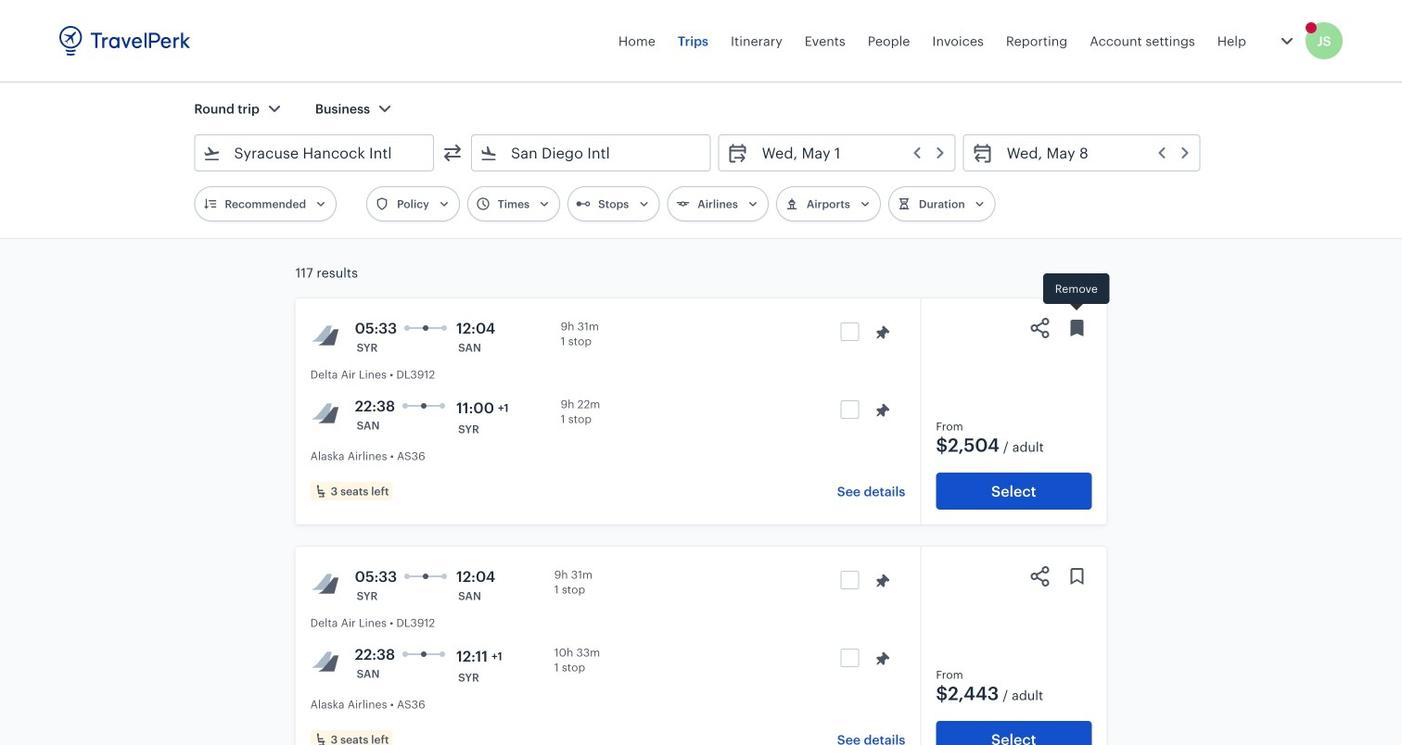 Task type: locate. For each thing, give the bounding box(es) containing it.
1 vertical spatial delta air lines image
[[310, 570, 340, 599]]

1 alaska airlines image from the top
[[310, 399, 340, 429]]

alaska airlines image for 2nd delta air lines icon from the bottom
[[310, 399, 340, 429]]

From search field
[[221, 138, 409, 168]]

0 vertical spatial delta air lines image
[[310, 321, 340, 351]]

alaska airlines image
[[310, 399, 340, 429], [310, 647, 340, 677]]

0 vertical spatial alaska airlines image
[[310, 399, 340, 429]]

delta air lines image
[[310, 321, 340, 351], [310, 570, 340, 599]]

1 vertical spatial alaska airlines image
[[310, 647, 340, 677]]

1 delta air lines image from the top
[[310, 321, 340, 351]]

tooltip
[[1043, 274, 1110, 313]]

2 alaska airlines image from the top
[[310, 647, 340, 677]]

alaska airlines image for first delta air lines icon from the bottom of the page
[[310, 647, 340, 677]]



Task type: describe. For each thing, give the bounding box(es) containing it.
To search field
[[498, 138, 686, 168]]

Return field
[[994, 138, 1192, 168]]

Depart field
[[749, 138, 948, 168]]

2 delta air lines image from the top
[[310, 570, 340, 599]]



